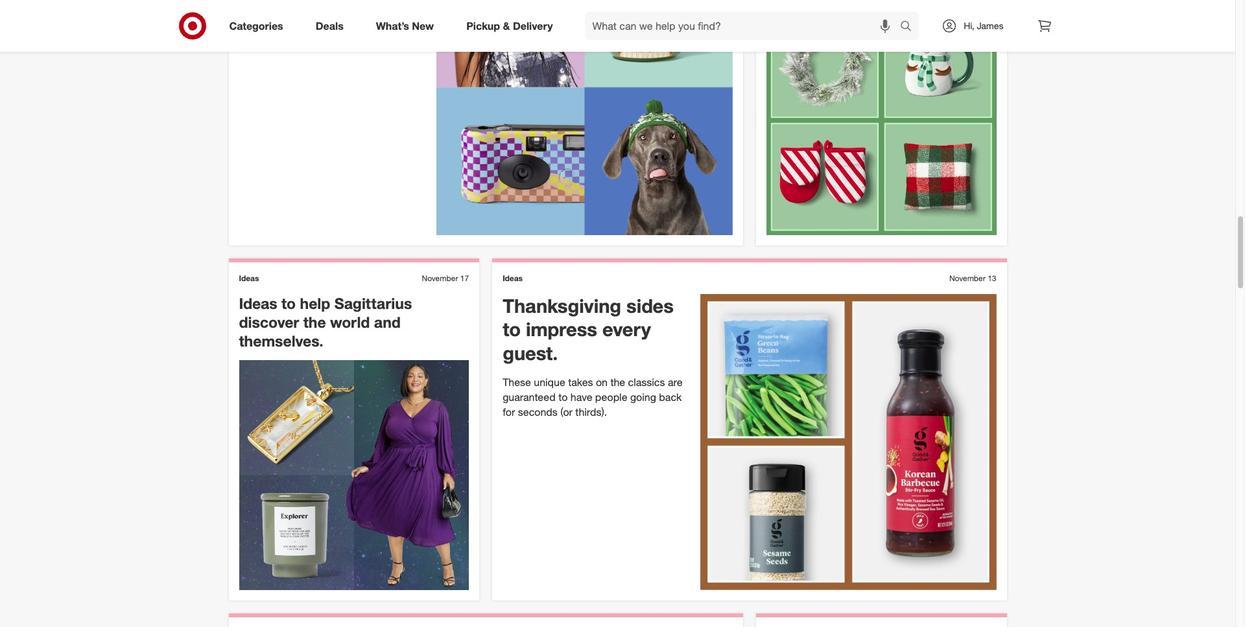 Task type: locate. For each thing, give the bounding box(es) containing it.
deals
[[316, 19, 344, 32]]

to up (or
[[559, 391, 568, 404]]

year
[[304, 21, 324, 34]]

2 vertical spatial to
[[559, 391, 568, 404]]

guest.
[[503, 342, 558, 365]]

november for november 17
[[422, 274, 458, 283]]

ideas for november 13
[[503, 274, 523, 283]]

17
[[460, 274, 469, 283]]

what's new
[[376, 19, 434, 32]]

november 17
[[422, 274, 469, 283]]

search button
[[895, 12, 926, 43]]

0 vertical spatial the
[[286, 21, 301, 34]]

1 horizontal spatial to
[[503, 318, 521, 341]]

to up 'guest.' on the left bottom
[[503, 318, 521, 341]]

0 horizontal spatial to
[[282, 295, 296, 313]]

2 horizontal spatial to
[[559, 391, 568, 404]]

to
[[282, 295, 296, 313], [503, 318, 521, 341], [559, 391, 568, 404]]

the
[[286, 21, 301, 34], [303, 313, 326, 331], [611, 376, 625, 389]]

november left 17
[[422, 274, 458, 283]]

the inside ideas to help sagittarius discover the world and themselves.
[[303, 313, 326, 331]]

november 13
[[950, 274, 997, 283]]

ideas for november 17
[[239, 274, 259, 283]]

0 vertical spatial and
[[239, 36, 257, 49]]

1 vertical spatial to
[[503, 318, 521, 341]]

the inside these unique takes on the classics are guaranteed to have people going back for seconds (or thirds).
[[611, 376, 625, 389]]

have
[[571, 391, 592, 404]]

non-
[[349, 21, 370, 34]]

1 november from the left
[[422, 274, 458, 283]]

0 vertical spatial to
[[282, 295, 296, 313]]

and down close
[[239, 36, 257, 49]]

guaranteed
[[503, 391, 556, 404]]

1 horizontal spatial november
[[950, 274, 986, 283]]

the down help
[[303, 313, 326, 331]]

seconds
[[518, 406, 558, 419]]

new
[[412, 19, 434, 32]]

and down sagittarius
[[374, 313, 401, 331]]

pickup & delivery
[[466, 19, 553, 32]]

november
[[422, 274, 458, 283], [950, 274, 986, 283]]

and inside ideas to help sagittarius discover the world and themselves.
[[374, 313, 401, 331]]

2 horizontal spatial the
[[611, 376, 625, 389]]

0 horizontal spatial november
[[422, 274, 458, 283]]

1 vertical spatial and
[[374, 313, 401, 331]]

every day's a celebration in december. image
[[437, 0, 733, 235]]

hi, james
[[964, 20, 1004, 31]]

people
[[595, 391, 628, 404]]

1 vertical spatial the
[[303, 313, 326, 331]]

the up happiness.
[[286, 21, 301, 34]]

with
[[327, 21, 346, 34]]

deals link
[[305, 12, 360, 40]]

these unique takes on the classics are guaranteed to have people going back for seconds (or thirds).
[[503, 376, 683, 419]]

the right on
[[611, 376, 625, 389]]

0 horizontal spatial and
[[239, 36, 257, 49]]

0 horizontal spatial the
[[286, 21, 301, 34]]

2 vertical spatial the
[[611, 376, 625, 389]]

and
[[239, 36, 257, 49], [374, 313, 401, 331]]

stop
[[370, 21, 391, 34]]

ideas
[[239, 274, 259, 283], [503, 274, 523, 283], [239, 295, 277, 313]]

1 horizontal spatial the
[[303, 313, 326, 331]]

classics
[[628, 376, 665, 389]]

&
[[503, 19, 510, 32]]

sagittarius
[[335, 295, 412, 313]]

are
[[668, 376, 683, 389]]

festive home faves to get a holiday head start. image
[[767, 5, 997, 235]]

1 horizontal spatial and
[[374, 313, 401, 331]]

2 november from the left
[[950, 274, 986, 283]]

to left help
[[282, 295, 296, 313]]

thanksgiving
[[503, 295, 621, 318]]

november left 13
[[950, 274, 986, 283]]

pickup
[[466, 19, 500, 32]]



Task type: describe. For each thing, give the bounding box(es) containing it.
fun
[[394, 21, 408, 34]]

on
[[596, 376, 608, 389]]

unique
[[534, 376, 565, 389]]

categories link
[[218, 12, 299, 40]]

to inside these unique takes on the classics are guaranteed to have people going back for seconds (or thirds).
[[559, 391, 568, 404]]

help
[[300, 295, 330, 313]]

for
[[503, 406, 515, 419]]

close out the year with non-stop fun and happiness.
[[239, 21, 408, 49]]

categories
[[229, 19, 283, 32]]

happiness.
[[259, 36, 310, 49]]

search
[[895, 20, 926, 33]]

ideas to help sagittarius discover the world and themselves.
[[239, 295, 412, 350]]

and inside close out the year with non-stop fun and happiness.
[[239, 36, 257, 49]]

discover
[[239, 313, 299, 331]]

pickup & delivery link
[[455, 12, 569, 40]]

ideas to help sagittarius discover the world and themselves. image
[[239, 361, 469, 591]]

november for november 13
[[950, 274, 986, 283]]

thanksgiving sides to impress every guest. image
[[700, 295, 997, 591]]

what's
[[376, 19, 409, 32]]

back
[[659, 391, 682, 404]]

to inside ideas to help sagittarius discover the world and themselves.
[[282, 295, 296, 313]]

these
[[503, 376, 531, 389]]

takes
[[568, 376, 593, 389]]

what's new link
[[365, 12, 450, 40]]

impress
[[526, 318, 597, 341]]

thanksgiving sides to impress every guest.
[[503, 295, 674, 365]]

sides
[[627, 295, 674, 318]]

themselves.
[[239, 332, 323, 350]]

going
[[630, 391, 656, 404]]

to inside the thanksgiving sides to impress every guest.
[[503, 318, 521, 341]]

thirds).
[[576, 406, 607, 419]]

ideas inside ideas to help sagittarius discover the world and themselves.
[[239, 295, 277, 313]]

close out the year with non-stop fun and happiness. link
[[229, 0, 743, 246]]

the inside close out the year with non-stop fun and happiness.
[[286, 21, 301, 34]]

13
[[988, 274, 997, 283]]

out
[[269, 21, 284, 34]]

james
[[977, 20, 1004, 31]]

close
[[239, 21, 266, 34]]

delivery
[[513, 19, 553, 32]]

(or
[[561, 406, 573, 419]]

hi,
[[964, 20, 975, 31]]

What can we help you find? suggestions appear below search field
[[585, 12, 904, 40]]

every
[[603, 318, 651, 341]]

world
[[330, 313, 370, 331]]



Task type: vqa. For each thing, say whether or not it's contained in the screenshot.
Essentials
no



